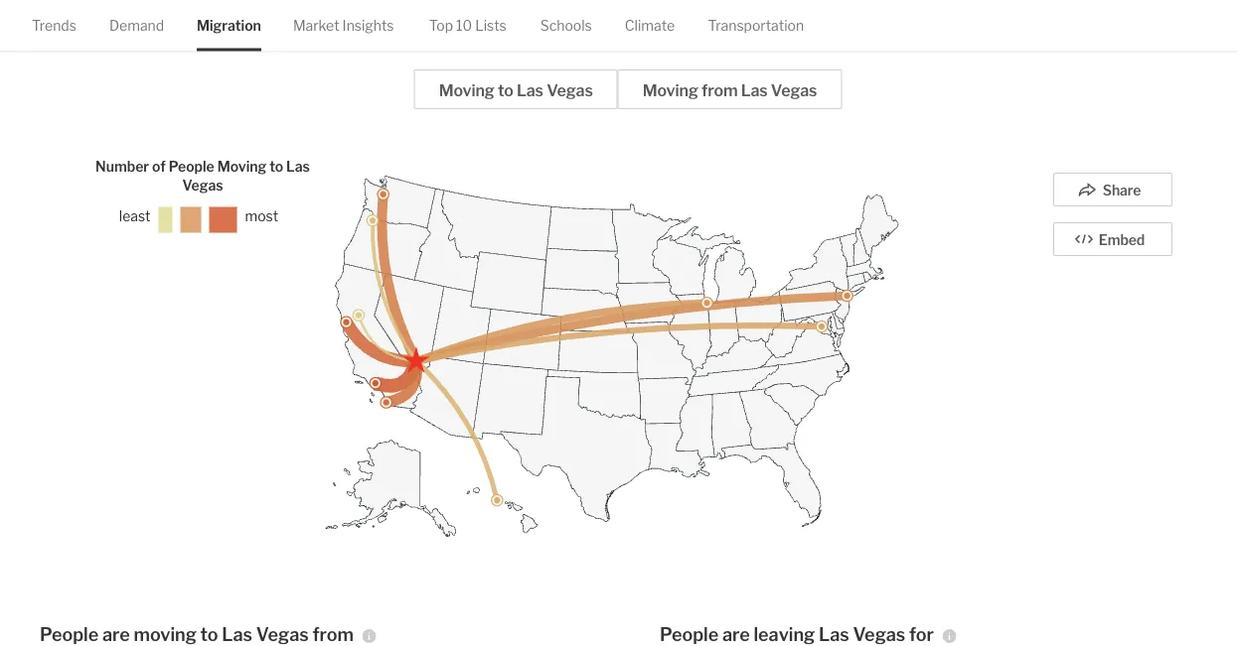 Task type: vqa. For each thing, say whether or not it's contained in the screenshot.
number of people moving to las vegas
yes



Task type: locate. For each thing, give the bounding box(es) containing it.
migration
[[197, 17, 261, 34]]

san
[[295, 9, 323, 28], [433, 9, 461, 28]]

las
[[517, 81, 544, 100], [741, 81, 768, 100], [286, 158, 310, 175], [222, 625, 252, 646], [819, 625, 849, 646]]

0 horizontal spatial to
[[200, 625, 218, 646]]

lists
[[475, 17, 507, 34]]

are left moving
[[102, 625, 130, 646]]

moving for moving to
[[439, 81, 495, 100]]

0 vertical spatial from
[[702, 81, 738, 100]]

top 10 lists link
[[429, 0, 507, 51]]

moving down climate link
[[643, 81, 698, 100]]

to
[[498, 81, 514, 100], [269, 158, 283, 175], [200, 625, 218, 646]]

1 horizontal spatial moving
[[439, 81, 495, 100]]

0 horizontal spatial san
[[295, 9, 323, 28]]

vegas inside number of people moving to las vegas
[[182, 177, 223, 194]]

moving up most at left
[[217, 158, 267, 175]]

moving down top 10 lists link
[[439, 81, 495, 100]]

to right moving
[[200, 625, 218, 646]]

people left moving
[[40, 625, 99, 646]]

people left leaving
[[660, 625, 719, 646]]

top
[[429, 17, 453, 34]]

0 vertical spatial to
[[498, 81, 514, 100]]

by
[[274, 9, 292, 28], [891, 9, 909, 28]]

demand link
[[109, 0, 164, 51]]

1 horizontal spatial to
[[269, 158, 283, 175]]

followed
[[207, 9, 270, 28], [824, 9, 888, 28]]

followed right the metro
[[207, 9, 270, 28]]

1 horizontal spatial san
[[433, 9, 461, 28]]

2 horizontal spatial moving
[[643, 81, 698, 100]]

1 vertical spatial from
[[312, 625, 354, 646]]

schools link
[[540, 0, 592, 51]]

2 by from the left
[[891, 9, 909, 28]]

moving inside number of people moving to las vegas
[[217, 158, 267, 175]]

followed right homebuyers
[[824, 9, 888, 28]]

from
[[702, 81, 738, 100], [312, 625, 354, 646]]

people
[[169, 158, 214, 175], [40, 625, 99, 646], [660, 625, 719, 646]]

0 horizontal spatial are
[[102, 625, 130, 646]]

moving from las vegas
[[643, 81, 817, 100]]

2 san from the left
[[433, 9, 461, 28]]

most
[[245, 208, 278, 225]]

1 horizontal spatial people
[[169, 158, 214, 175]]

migration link
[[197, 0, 261, 51]]

0 horizontal spatial moving
[[217, 158, 267, 175]]

demand
[[109, 17, 164, 34]]

to up most at left
[[269, 158, 283, 175]]

are
[[102, 625, 130, 646], [722, 625, 750, 646]]

1 horizontal spatial are
[[722, 625, 750, 646]]

by inside more than any other metro followed by
[[274, 9, 292, 28]]

2 horizontal spatial people
[[660, 625, 719, 646]]

number
[[95, 158, 149, 175]]

san for san francisco
[[295, 9, 323, 28]]

1 horizontal spatial from
[[702, 81, 738, 100]]

1 vertical spatial to
[[269, 158, 283, 175]]

people are moving to las vegas from
[[40, 625, 354, 646]]

san diego .
[[433, 9, 511, 28]]

are left leaving
[[722, 625, 750, 646]]

0 horizontal spatial people
[[40, 625, 99, 646]]

2 are from the left
[[722, 625, 750, 646]]

1 by from the left
[[274, 9, 292, 28]]

moving
[[439, 81, 495, 100], [643, 81, 698, 100], [217, 158, 267, 175]]

1 followed from the left
[[207, 9, 270, 28]]

share
[[1103, 182, 1141, 199]]

1 horizontal spatial followed
[[824, 9, 888, 28]]

2 horizontal spatial to
[[498, 81, 514, 100]]

number of people moving to las vegas
[[95, 158, 310, 194]]

1 are from the left
[[102, 625, 130, 646]]

top 10 lists
[[429, 17, 507, 34]]

people for people are moving to las vegas from
[[40, 625, 99, 646]]

10
[[456, 17, 472, 34]]

people right of
[[169, 158, 214, 175]]

2 vertical spatial to
[[200, 625, 218, 646]]

0 horizontal spatial by
[[274, 9, 292, 28]]

transportation
[[708, 17, 804, 34]]

0 horizontal spatial followed
[[207, 9, 270, 28]]

embed button
[[1053, 223, 1173, 256]]

vegas
[[547, 81, 593, 100], [771, 81, 817, 100], [182, 177, 223, 194], [256, 625, 309, 646], [853, 625, 906, 646]]

schools
[[540, 17, 592, 34]]

1 horizontal spatial by
[[891, 9, 909, 28]]

to down lists
[[498, 81, 514, 100]]

1 san from the left
[[295, 9, 323, 28]]



Task type: describe. For each thing, give the bounding box(es) containing it.
0 horizontal spatial from
[[312, 625, 354, 646]]

las inside number of people moving to las vegas
[[286, 158, 310, 175]]

least
[[119, 208, 151, 225]]

embed
[[1099, 232, 1145, 249]]

insights
[[342, 17, 394, 34]]

market insights link
[[293, 0, 394, 51]]

more
[[486, 0, 525, 6]]

homebuyers followed by
[[727, 9, 912, 28]]

moving for moving from
[[643, 81, 698, 100]]

are for moving
[[102, 625, 130, 646]]

francisco
[[327, 9, 398, 28]]

are for leaving
[[722, 625, 750, 646]]

market insights
[[293, 17, 394, 34]]

people are leaving las vegas for
[[660, 625, 934, 646]]

to inside number of people moving to las vegas
[[269, 158, 283, 175]]

.
[[507, 9, 511, 28]]

than
[[48, 9, 81, 28]]

2 followed from the left
[[824, 9, 888, 28]]

people inside number of people moving to las vegas
[[169, 158, 214, 175]]

metro
[[158, 9, 203, 28]]

people for people are leaving las vegas for
[[660, 625, 719, 646]]

share button
[[1053, 173, 1173, 207]]

other
[[114, 9, 155, 28]]

homebuyers
[[727, 9, 821, 28]]

trends link
[[32, 0, 76, 51]]

climate
[[625, 17, 675, 34]]

market
[[293, 17, 339, 34]]

of
[[152, 158, 166, 175]]

any
[[85, 9, 111, 28]]

leaving
[[754, 625, 815, 646]]

climate link
[[625, 0, 675, 51]]

transportation link
[[708, 0, 804, 51]]

more than any other metro followed by
[[48, 0, 525, 28]]

diego
[[464, 9, 507, 28]]

for
[[909, 625, 934, 646]]

san francisco
[[295, 9, 398, 28]]

moving
[[134, 625, 197, 646]]

followed inside more than any other metro followed by
[[207, 9, 270, 28]]

moving to las vegas
[[439, 81, 593, 100]]

trends
[[32, 17, 76, 34]]

san for san diego .
[[433, 9, 461, 28]]



